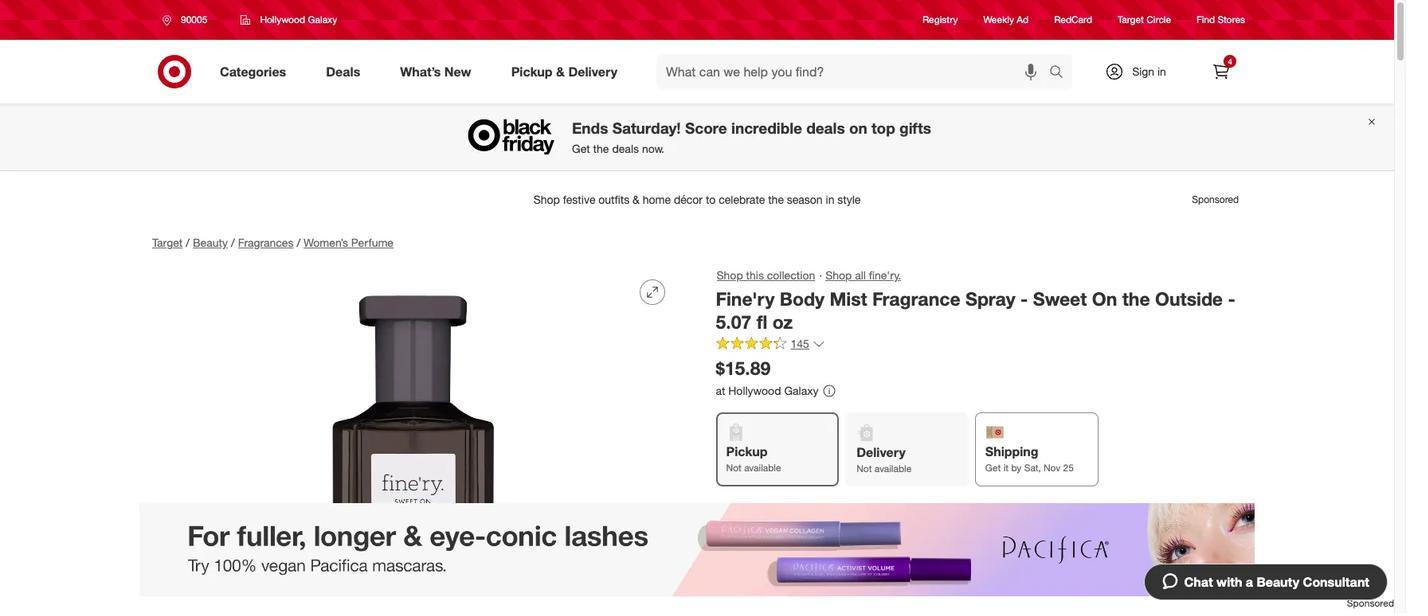 Task type: locate. For each thing, give the bounding box(es) containing it.
ends saturday! score incredible deals on top gifts get the deals now.
[[572, 119, 932, 156]]

beauty right a
[[1257, 575, 1300, 591]]

fragrance
[[873, 288, 961, 310]]

hollywood galaxy button
[[231, 6, 348, 34]]

1 vertical spatial target
[[152, 236, 183, 249]]

galaxy up deals
[[308, 14, 337, 26]]

-
[[1021, 288, 1029, 310], [1229, 288, 1236, 310]]

available
[[717, 525, 771, 541]]

not up sold
[[727, 462, 742, 474]]

4
[[1228, 57, 1233, 66]]

show
[[844, 590, 877, 606]]

0 horizontal spatial target
[[152, 236, 183, 249]]

0 horizontal spatial deals
[[612, 142, 639, 156]]

all
[[856, 269, 867, 282]]

delivery right &
[[569, 63, 618, 79]]

get left it on the bottom of page
[[986, 462, 1002, 474]]

1 horizontal spatial delivery
[[857, 445, 906, 461]]

- right outside
[[1229, 288, 1236, 310]]

hollywood up you
[[783, 501, 843, 517]]

1 horizontal spatial -
[[1229, 288, 1236, 310]]

the inside fine'ry body mist fragrance spray - sweet on the outside - 5.07 fl oz
[[1123, 288, 1151, 310]]

0 horizontal spatial /
[[186, 236, 190, 249]]

the down ends
[[593, 142, 609, 156]]

0 vertical spatial pickup
[[511, 63, 553, 79]]

ends
[[572, 119, 608, 137]]

pickup not available
[[727, 444, 782, 474]]

1 vertical spatial advertisement region
[[0, 504, 1395, 597]]

target
[[1118, 14, 1144, 26], [152, 236, 183, 249]]

1 horizontal spatial galaxy
[[785, 384, 819, 398]]

1 vertical spatial beauty
[[1257, 575, 1300, 591]]

0 vertical spatial the
[[593, 142, 609, 156]]

categories
[[220, 63, 286, 79]]

0 horizontal spatial at
[[717, 384, 726, 398]]

- right spray
[[1021, 288, 1029, 310]]

pickup up sold
[[727, 444, 768, 460]]

what's new
[[400, 63, 472, 79]]

target for target circle
[[1118, 14, 1144, 26]]

1 horizontal spatial shop
[[826, 269, 853, 282]]

beauty
[[193, 236, 228, 249], [1257, 575, 1300, 591]]

in
[[1158, 65, 1167, 78]]

chat with a beauty consultant button
[[1144, 564, 1388, 601]]

body
[[781, 288, 825, 310]]

145 link
[[717, 337, 826, 355]]

1 vertical spatial hollywood
[[729, 384, 782, 398]]

shop for shop this collection
[[717, 269, 744, 282]]

available up hollywood galaxy button
[[875, 463, 912, 475]]

fine'ry
[[717, 288, 775, 310]]

3 / from the left
[[297, 236, 301, 249]]

1 horizontal spatial get
[[986, 462, 1002, 474]]

available up sold
[[745, 462, 782, 474]]

available inside delivery not available
[[875, 463, 912, 475]]

pickup inside the pickup not available
[[727, 444, 768, 460]]

target left circle
[[1118, 14, 1144, 26]]

not
[[727, 462, 742, 474], [857, 463, 873, 475], [717, 501, 737, 517]]

available inside the pickup not available
[[745, 462, 782, 474]]

0 vertical spatial galaxy
[[308, 14, 337, 26]]

it
[[1004, 462, 1010, 474]]

1 horizontal spatial beauty
[[1257, 575, 1300, 591]]

shop this collection link
[[717, 267, 817, 285]]

women's perfume link
[[304, 236, 394, 249]]

0 horizontal spatial available
[[745, 462, 782, 474]]

0 vertical spatial target
[[1118, 14, 1144, 26]]

not for pickup
[[727, 462, 742, 474]]

What can we help you find? suggestions appear below search field
[[657, 54, 1054, 89]]

new
[[445, 63, 472, 79]]

1 horizontal spatial /
[[231, 236, 235, 249]]

1 vertical spatial pickup
[[727, 444, 768, 460]]

galaxy down 145
[[785, 384, 819, 398]]

2 - from the left
[[1229, 288, 1236, 310]]

the inside 'available near you ready tomorrow for pickup inside the store'
[[912, 544, 931, 560]]

1 vertical spatial at
[[768, 501, 779, 517]]

deals
[[807, 119, 845, 137], [612, 142, 639, 156]]

ad
[[1017, 14, 1029, 26]]

the right on
[[1123, 288, 1151, 310]]

0 vertical spatial beauty
[[193, 236, 228, 249]]

2 horizontal spatial /
[[297, 236, 301, 249]]

0 vertical spatial at
[[717, 384, 726, 398]]

hollywood
[[260, 14, 305, 26], [729, 384, 782, 398], [783, 501, 843, 517]]

5.07
[[717, 311, 752, 333]]

weekly
[[984, 14, 1015, 26]]

shop
[[717, 269, 744, 282], [826, 269, 853, 282]]

galaxy up 'available near you ready tomorrow for pickup inside the store'
[[846, 501, 886, 517]]

2 shop from the left
[[826, 269, 853, 282]]

at down $15.89 on the bottom right of the page
[[717, 384, 726, 398]]

1 horizontal spatial available
[[875, 463, 912, 475]]

hollywood down $15.89 on the bottom right of the page
[[729, 384, 782, 398]]

the for available near you ready tomorrow for pickup inside the store
[[912, 544, 931, 560]]

1 vertical spatial galaxy
[[785, 384, 819, 398]]

get inside shipping get it by sat, nov 25
[[986, 462, 1002, 474]]

/ left women's
[[297, 236, 301, 249]]

2 horizontal spatial the
[[1123, 288, 1151, 310]]

what's new link
[[387, 54, 491, 89]]

1 horizontal spatial target
[[1118, 14, 1144, 26]]

registry
[[923, 14, 958, 26]]

0 horizontal spatial get
[[572, 142, 590, 156]]

deals left on
[[807, 119, 845, 137]]

0 vertical spatial get
[[572, 142, 590, 156]]

target / beauty / fragrances / women's perfume
[[152, 236, 394, 249]]

shop for shop all fine'ry.
[[826, 269, 853, 282]]

at right sold
[[768, 501, 779, 517]]

1 horizontal spatial at
[[768, 501, 779, 517]]

0 horizontal spatial shop
[[717, 269, 744, 282]]

shop left this
[[717, 269, 744, 282]]

chat
[[1185, 575, 1214, 591]]

galaxy
[[308, 14, 337, 26], [785, 384, 819, 398], [846, 501, 886, 517]]

1 vertical spatial get
[[986, 462, 1002, 474]]

0 horizontal spatial pickup
[[511, 63, 553, 79]]

at hollywood galaxy
[[717, 384, 819, 398]]

not up hollywood galaxy button
[[857, 463, 873, 475]]

search button
[[1043, 54, 1081, 92]]

delivery up hollywood galaxy button
[[857, 445, 906, 461]]

beauty link
[[193, 236, 228, 249]]

1 horizontal spatial deals
[[807, 119, 845, 137]]

/
[[186, 236, 190, 249], [231, 236, 235, 249], [297, 236, 301, 249]]

not sold at hollywood galaxy
[[717, 501, 886, 517]]

registry link
[[923, 13, 958, 27]]

at
[[717, 384, 726, 398], [768, 501, 779, 517]]

/ right target link
[[186, 236, 190, 249]]

deals left now.
[[612, 142, 639, 156]]

pickup left &
[[511, 63, 553, 79]]

shop left all at top
[[826, 269, 853, 282]]

find stores
[[1197, 14, 1246, 26]]

1 horizontal spatial the
[[912, 544, 931, 560]]

target circle link
[[1118, 13, 1172, 27]]

redcard
[[1055, 14, 1093, 26]]

0 horizontal spatial galaxy
[[308, 14, 337, 26]]

0 vertical spatial delivery
[[569, 63, 618, 79]]

shop inside shop this collection link
[[717, 269, 744, 282]]

1 shop from the left
[[717, 269, 744, 282]]

inside
[[875, 544, 909, 560]]

1 vertical spatial the
[[1123, 288, 1151, 310]]

beauty right target link
[[193, 236, 228, 249]]

0 vertical spatial deals
[[807, 119, 845, 137]]

pickup
[[511, 63, 553, 79], [727, 444, 768, 460]]

delivery
[[569, 63, 618, 79], [857, 445, 906, 461]]

fragrances link
[[238, 236, 294, 249]]

145
[[791, 338, 810, 351]]

pickup for not
[[727, 444, 768, 460]]

with
[[1217, 575, 1243, 591]]

not left sold
[[717, 501, 737, 517]]

2 vertical spatial the
[[912, 544, 931, 560]]

0 horizontal spatial the
[[593, 142, 609, 156]]

hollywood up categories link
[[260, 14, 305, 26]]

2 horizontal spatial galaxy
[[846, 501, 886, 517]]

0 vertical spatial hollywood
[[260, 14, 305, 26]]

target circle
[[1118, 14, 1172, 26]]

target left beauty link
[[152, 236, 183, 249]]

circle
[[1147, 14, 1172, 26]]

stores
[[934, 590, 972, 606]]

not inside the pickup not available
[[727, 462, 742, 474]]

2 / from the left
[[231, 236, 235, 249]]

shipping get it by sat, nov 25
[[986, 444, 1075, 474]]

1 vertical spatial delivery
[[857, 445, 906, 461]]

pickup & delivery link
[[498, 54, 638, 89]]

not inside delivery not available
[[857, 463, 873, 475]]

outside
[[1156, 288, 1224, 310]]

0 horizontal spatial -
[[1021, 288, 1029, 310]]

you
[[805, 525, 827, 541]]

0 vertical spatial advertisement region
[[139, 181, 1255, 219]]

advertisement region
[[139, 181, 1255, 219], [0, 504, 1395, 597]]

get down ends
[[572, 142, 590, 156]]

the left store
[[912, 544, 931, 560]]

1 horizontal spatial pickup
[[727, 444, 768, 460]]

get
[[572, 142, 590, 156], [986, 462, 1002, 474]]

fine'ry body mist fragrance spray - sweet on the outside - 5.07 fl oz
[[717, 288, 1236, 333]]

/ right beauty link
[[231, 236, 235, 249]]

25
[[1064, 462, 1075, 474]]

collection
[[768, 269, 816, 282]]

deals link
[[313, 54, 380, 89]]

1 vertical spatial deals
[[612, 142, 639, 156]]



Task type: describe. For each thing, give the bounding box(es) containing it.
target for target / beauty / fragrances / women's perfume
[[152, 236, 183, 249]]

show in-stock stores button
[[717, 580, 1099, 614]]

hollywood galaxy button
[[783, 500, 886, 518]]

sign in link
[[1092, 54, 1192, 89]]

on
[[1093, 288, 1118, 310]]

sponsored
[[1348, 598, 1395, 610]]

target link
[[152, 236, 183, 249]]

pickup for &
[[511, 63, 553, 79]]

incredible
[[732, 119, 803, 137]]

nov
[[1044, 462, 1061, 474]]

for
[[815, 544, 830, 560]]

get inside the ends saturday! score incredible deals on top gifts get the deals now.
[[572, 142, 590, 156]]

90005
[[181, 14, 208, 26]]

categories link
[[206, 54, 306, 89]]

sold
[[741, 501, 765, 517]]

not for delivery
[[857, 463, 873, 475]]

available for pickup
[[745, 462, 782, 474]]

fl
[[757, 311, 768, 333]]

shop all fine'ry.
[[826, 269, 902, 282]]

find stores link
[[1197, 13, 1246, 27]]

1 / from the left
[[186, 236, 190, 249]]

sweet
[[1034, 288, 1088, 310]]

search
[[1043, 65, 1081, 81]]

delivery inside delivery not available
[[857, 445, 906, 461]]

pickup
[[833, 544, 872, 560]]

the for fine'ry body mist fragrance spray - sweet on the outside - 5.07 fl oz
[[1123, 288, 1151, 310]]

beauty inside chat with a beauty consultant button
[[1257, 575, 1300, 591]]

4 link
[[1204, 54, 1239, 89]]

ready
[[717, 544, 753, 560]]

&
[[556, 63, 565, 79]]

90005 button
[[152, 6, 224, 34]]

store
[[934, 544, 963, 560]]

1 - from the left
[[1021, 288, 1029, 310]]

pickup & delivery
[[511, 63, 618, 79]]

spray
[[966, 288, 1016, 310]]

on
[[850, 119, 868, 137]]

$15.89
[[717, 357, 771, 380]]

this
[[747, 269, 765, 282]]

the inside the ends saturday! score incredible deals on top gifts get the deals now.
[[593, 142, 609, 156]]

0 horizontal spatial beauty
[[193, 236, 228, 249]]

stores
[[1218, 14, 1246, 26]]

redcard link
[[1055, 13, 1093, 27]]

find
[[1197, 14, 1216, 26]]

fine&#39;ry body mist fragrance spray - sweet on the outside - 5.07 fl oz, 1 of 12 image
[[152, 267, 678, 614]]

gifts
[[900, 119, 932, 137]]

hollywood galaxy
[[260, 14, 337, 26]]

2 vertical spatial galaxy
[[846, 501, 886, 517]]

consultant
[[1304, 575, 1370, 591]]

saturday!
[[613, 119, 681, 137]]

sign
[[1133, 65, 1155, 78]]

galaxy inside dropdown button
[[308, 14, 337, 26]]

by
[[1012, 462, 1022, 474]]

fine'ry.
[[870, 269, 902, 282]]

oz
[[773, 311, 794, 333]]

near
[[774, 525, 802, 541]]

shipping
[[986, 444, 1039, 460]]

0 horizontal spatial delivery
[[569, 63, 618, 79]]

show in-stock stores
[[844, 590, 972, 606]]

deals
[[326, 63, 360, 79]]

in-
[[881, 590, 897, 606]]

what's
[[400, 63, 441, 79]]

sign in
[[1133, 65, 1167, 78]]

sat,
[[1025, 462, 1042, 474]]

chat with a beauty consultant
[[1185, 575, 1370, 591]]

fragrances
[[238, 236, 294, 249]]

delivery not available
[[857, 445, 912, 475]]

stock
[[897, 590, 931, 606]]

a
[[1246, 575, 1254, 591]]

2 vertical spatial hollywood
[[783, 501, 843, 517]]

mist
[[830, 288, 868, 310]]

available near you ready tomorrow for pickup inside the store
[[717, 525, 963, 560]]

weekly ad
[[984, 14, 1029, 26]]

perfume
[[351, 236, 394, 249]]

shop this collection
[[717, 269, 816, 282]]

available for delivery
[[875, 463, 912, 475]]

weekly ad link
[[984, 13, 1029, 27]]

women's
[[304, 236, 348, 249]]

top
[[872, 119, 896, 137]]

hollywood inside dropdown button
[[260, 14, 305, 26]]

now.
[[642, 142, 665, 156]]

tomorrow
[[756, 544, 811, 560]]



Task type: vqa. For each thing, say whether or not it's contained in the screenshot.
rightmost Delivery
yes



